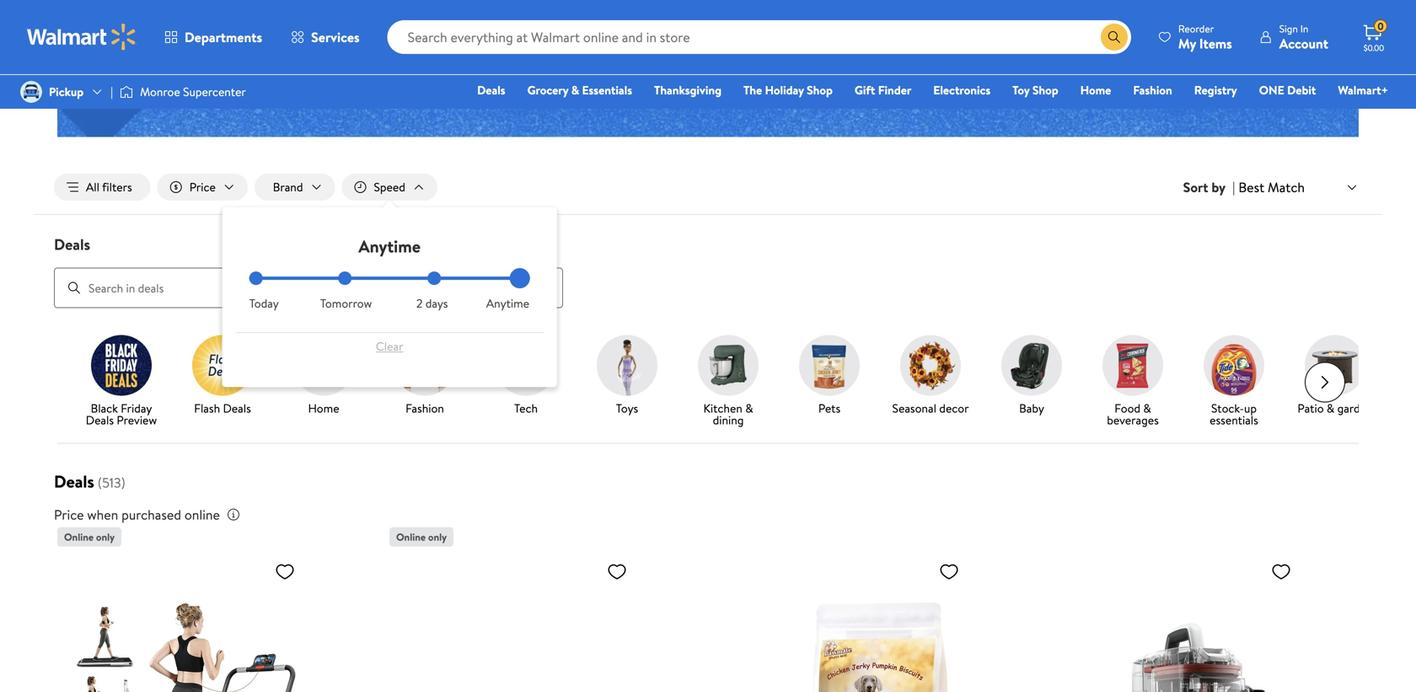 Task type: vqa. For each thing, say whether or not it's contained in the screenshot.
the Fulfillment Speed
no



Task type: describe. For each thing, give the bounding box(es) containing it.
thanksgiving
[[654, 82, 722, 98]]

best
[[1239, 178, 1264, 196]]

$0.00
[[1364, 42, 1384, 54]]

food & beverages image
[[1103, 335, 1163, 396]]

pets image
[[799, 335, 860, 396]]

gift finder link
[[847, 81, 919, 99]]

sort by |
[[1183, 178, 1235, 196]]

less
[[778, 13, 821, 50]]

2 shop from the left
[[1032, 82, 1058, 98]]

flash deals link
[[179, 335, 266, 418]]

tomorrow
[[320, 295, 372, 312]]

sign
[[1279, 21, 1298, 36]]

price when purchased online
[[54, 505, 220, 524]]

how fast do you want your order? option group
[[249, 271, 530, 312]]

walmart image
[[27, 24, 137, 51]]

my
[[1178, 34, 1196, 53]]

seasonal decor link
[[887, 335, 974, 418]]

friday
[[121, 400, 152, 416]]

0 vertical spatial anytime
[[359, 234, 421, 258]]

sort
[[1183, 178, 1208, 196]]

up
[[1244, 400, 1257, 416]]

online only for superfit 2.25hp 2-in-1 folding under desk treadmill w/speaker controller app, single display screen silver image
[[64, 530, 115, 544]]

anytime inside how fast do you want your order? option group
[[486, 295, 529, 312]]

to
[[651, 13, 676, 50]]

sign in to add to favorites list, crocs men's and women's unisex baya marbled clogs image
[[607, 561, 627, 582]]

black friday deals preview
[[86, 400, 157, 428]]

& for garden
[[1327, 400, 1335, 416]]

brand
[[273, 179, 303, 195]]

toys
[[616, 400, 638, 416]]

online for crocs men's and women's unisex baya marbled clogs image
[[396, 530, 426, 544]]

0
[[1378, 19, 1384, 33]]

one debit
[[1259, 82, 1316, 98]]

patio & garden image
[[1305, 335, 1366, 396]]

reorder my items
[[1178, 21, 1232, 53]]

Search in deals search field
[[54, 268, 563, 308]]

Deals search field
[[34, 234, 1382, 308]]

| inside sort and filter section element
[[1232, 178, 1235, 196]]

toy shop link
[[1005, 81, 1066, 99]]

pets link
[[786, 335, 873, 418]]

thanksgiving link
[[647, 81, 729, 99]]

one debit link
[[1252, 81, 1324, 99]]

grocery
[[527, 82, 568, 98]]

dining
[[713, 412, 744, 428]]

tech
[[514, 400, 538, 416]]

supercenter
[[183, 83, 246, 100]]

electronics
[[933, 82, 991, 98]]

2 days
[[416, 295, 448, 312]]

kitchen and dining image
[[698, 335, 759, 396]]

season
[[714, 50, 758, 71]]

pawmate promote digestion natural dog treats, chicken wrapped pumpkin biscuits for all dogs, 10.5 oz image
[[722, 554, 966, 692]]

deals link
[[470, 81, 513, 99]]

holiday
[[765, 82, 804, 98]]

pets
[[818, 400, 841, 416]]

seasonal
[[892, 400, 936, 416]]

legal information image
[[227, 508, 240, 521]]

only for superfit 2.25hp 2-in-1 folding under desk treadmill w/speaker controller app, single display screen silver image
[[96, 530, 115, 544]]

sign in to add to favorites list, superfit 2.25hp 2-in-1 folding under desk treadmill w/speaker controller app, single display screen silver image
[[275, 561, 295, 582]]

patio & garden
[[1298, 400, 1373, 416]]

0 horizontal spatial |
[[111, 83, 113, 100]]

home image
[[293, 335, 354, 396]]

sign in to add to favorites list, pawmate promote digestion natural dog treats, chicken wrapped pumpkin biscuits for all dogs, 10.5 oz image
[[939, 561, 959, 582]]

online only for crocs men's and women's unisex baya marbled clogs image
[[396, 530, 447, 544]]

filters
[[102, 179, 132, 195]]

flash deals image
[[192, 335, 253, 396]]

best match
[[1239, 178, 1305, 196]]

seasonal decor
[[892, 400, 969, 416]]

(513)
[[98, 473, 125, 492]]

Search search field
[[387, 20, 1131, 54]]

departments button
[[150, 17, 277, 57]]

black friday deals image
[[91, 335, 152, 396]]

food
[[1115, 400, 1141, 416]]

flash deals
[[194, 400, 251, 416]]

kitchen & dining
[[703, 400, 753, 428]]

monroe supercenter
[[140, 83, 246, 100]]

grocery & essentials link
[[520, 81, 640, 99]]

baby
[[1019, 400, 1044, 416]]

essentials
[[582, 82, 632, 98]]

walmart+
[[1338, 82, 1388, 98]]

all filters
[[86, 179, 132, 195]]

today
[[249, 295, 279, 312]]

stock-up essentials link
[[1190, 335, 1278, 430]]

departments
[[185, 28, 262, 46]]

& for beverages
[[1143, 400, 1151, 416]]

services button
[[277, 17, 374, 57]]

garden
[[1337, 400, 1373, 416]]

price for price
[[189, 179, 216, 195]]

gift finder
[[855, 82, 911, 98]]



Task type: locate. For each thing, give the bounding box(es) containing it.
speed
[[374, 179, 405, 195]]

0 vertical spatial fashion link
[[1126, 81, 1180, 99]]

& inside grocery & essentials 'link'
[[571, 82, 579, 98]]

for
[[737, 13, 772, 50]]

deals inside black friday deals preview
[[86, 412, 114, 428]]

0 vertical spatial |
[[111, 83, 113, 100]]

deals inside deals search field
[[54, 234, 90, 255]]

1 vertical spatial fashion link
[[381, 335, 469, 418]]

kitchen & dining link
[[684, 335, 772, 430]]

purchased
[[121, 505, 181, 524]]

0 horizontal spatial fashion
[[406, 400, 444, 416]]

sort and filter section element
[[34, 160, 1382, 214]]

lots
[[595, 13, 644, 50]]

sign in to add to favorites list, hoover cleanslate portable carpet and upholstery pet spot cleaner, fh14010, 1 count image
[[1271, 561, 1291, 582]]

flash
[[194, 400, 220, 416]]

deals (513)
[[54, 470, 125, 493]]

1 vertical spatial home link
[[280, 335, 368, 418]]

when
[[87, 505, 118, 524]]

deals right the flash
[[223, 400, 251, 416]]

the holiday shop link
[[736, 81, 840, 99]]

1 horizontal spatial price
[[189, 179, 216, 195]]

0 horizontal spatial only
[[96, 530, 115, 544]]

clear
[[376, 338, 403, 354]]

beverages
[[1107, 412, 1159, 428]]

& inside kitchen & dining
[[745, 400, 753, 416]]

price inside price dropdown button
[[189, 179, 216, 195]]

prices
[[653, 50, 692, 71]]

& right food
[[1143, 400, 1151, 416]]

home link down search icon
[[1073, 81, 1119, 99]]

1 only from the left
[[96, 530, 115, 544]]

0 horizontal spatial online only
[[64, 530, 115, 544]]

1 horizontal spatial only
[[428, 530, 447, 544]]

online only
[[64, 530, 115, 544], [396, 530, 447, 544]]

days
[[425, 295, 448, 312]]

reorder
[[1178, 21, 1214, 36]]

lots to love for less. low prices all season long. image
[[57, 0, 1359, 137]]

all filters button
[[54, 174, 151, 201]]

hoover cleanslate portable carpet and upholstery pet spot cleaner, fh14010, 1 count image
[[1054, 554, 1298, 692]]

search icon image
[[1107, 30, 1121, 44]]

0 horizontal spatial online
[[64, 530, 94, 544]]

preview
[[117, 412, 157, 428]]

| right the pickup
[[111, 83, 113, 100]]

debit
[[1287, 82, 1316, 98]]

1 horizontal spatial home
[[1080, 82, 1111, 98]]

next slide for chipmodulewithimages list image
[[1305, 362, 1345, 403]]

|
[[111, 83, 113, 100], [1232, 178, 1235, 196]]

shop right toy
[[1032, 82, 1058, 98]]

0 horizontal spatial anytime
[[359, 234, 421, 258]]

& right dining
[[745, 400, 753, 416]]

best match button
[[1235, 176, 1362, 198]]

0 horizontal spatial price
[[54, 505, 84, 524]]

anytime up how fast do you want your order? option group
[[359, 234, 421, 258]]

deals left grocery
[[477, 82, 505, 98]]

none radio inside how fast do you want your order? option group
[[427, 271, 441, 285]]

decor
[[939, 400, 969, 416]]

1 horizontal spatial online
[[396, 530, 426, 544]]

online
[[64, 530, 94, 544], [396, 530, 426, 544]]

1 horizontal spatial fashion
[[1133, 82, 1172, 98]]

toys image
[[597, 335, 657, 396]]

1 online only from the left
[[64, 530, 115, 544]]

1 vertical spatial home
[[308, 400, 339, 416]]

grocery & essentials
[[527, 82, 632, 98]]

fashion left registry link
[[1133, 82, 1172, 98]]

finder
[[878, 82, 911, 98]]

0 horizontal spatial home
[[308, 400, 339, 416]]

patio
[[1298, 400, 1324, 416]]

services
[[311, 28, 360, 46]]

& right patio
[[1327, 400, 1335, 416]]

2
[[416, 295, 423, 312]]

only for crocs men's and women's unisex baya marbled clogs image
[[428, 530, 447, 544]]

all
[[86, 179, 99, 195]]

sign in account
[[1279, 21, 1328, 53]]

home link left clear
[[280, 335, 368, 418]]

online for superfit 2.25hp 2-in-1 folding under desk treadmill w/speaker controller app, single display screen silver image
[[64, 530, 94, 544]]

fashion link down my
[[1126, 81, 1180, 99]]

None radio
[[427, 271, 441, 285]]

Today radio
[[249, 271, 263, 285]]

2 only from the left
[[428, 530, 447, 544]]

registry
[[1194, 82, 1237, 98]]

long.
[[762, 50, 793, 71]]

kitchen
[[703, 400, 742, 416]]

low
[[623, 50, 649, 71]]

1 horizontal spatial fashion link
[[1126, 81, 1180, 99]]

seasonal decor image
[[900, 335, 961, 396]]

0 horizontal spatial shop
[[807, 82, 833, 98]]

all
[[696, 50, 710, 71]]

food & beverages
[[1107, 400, 1159, 428]]

baby image
[[1001, 335, 1062, 396]]

the holiday shop
[[743, 82, 833, 98]]

deals inside deals link
[[477, 82, 505, 98]]

2 online from the left
[[396, 530, 426, 544]]

deals left preview
[[86, 412, 114, 428]]

1 horizontal spatial anytime
[[486, 295, 529, 312]]

registry link
[[1187, 81, 1245, 99]]

& inside food & beverages
[[1143, 400, 1151, 416]]

essentials
[[1210, 412, 1258, 428]]

fashion link down 2
[[381, 335, 469, 418]]

fashion down fashion image
[[406, 400, 444, 416]]

shop right holiday
[[807, 82, 833, 98]]

0 vertical spatial home link
[[1073, 81, 1119, 99]]

stock-up essentials
[[1210, 400, 1258, 428]]

0 vertical spatial price
[[189, 179, 216, 195]]

0 horizontal spatial home link
[[280, 335, 368, 418]]

anytime
[[359, 234, 421, 258], [486, 295, 529, 312]]

walmart+ link
[[1330, 81, 1396, 99]]

fashion image
[[394, 335, 455, 396]]

one
[[1259, 82, 1284, 98]]

stock-
[[1211, 400, 1244, 416]]

1 vertical spatial anytime
[[486, 295, 529, 312]]

monroe
[[140, 83, 180, 100]]

gift
[[855, 82, 875, 98]]

0 vertical spatial home
[[1080, 82, 1111, 98]]

deals inside 'flash deals' link
[[223, 400, 251, 416]]

toys link
[[583, 335, 671, 418]]

1 vertical spatial |
[[1232, 178, 1235, 196]]

stock-up essentials image
[[1204, 335, 1264, 396]]

black
[[91, 400, 118, 416]]

clear button
[[249, 333, 530, 360]]

deals up search image
[[54, 234, 90, 255]]

fashion link
[[1126, 81, 1180, 99], [381, 335, 469, 418]]

1 vertical spatial price
[[54, 505, 84, 524]]

online
[[184, 505, 220, 524]]

superfit 2.25hp 2-in-1 folding under desk treadmill w/speaker controller app, single display screen silver image
[[57, 554, 302, 692]]

& for essentials
[[571, 82, 579, 98]]

deals
[[477, 82, 505, 98], [54, 234, 90, 255], [223, 400, 251, 416], [86, 412, 114, 428], [54, 470, 94, 493]]

anytime down anytime option
[[486, 295, 529, 312]]

 image
[[120, 83, 133, 100]]

lots to love for less low prices all season long.
[[595, 13, 821, 71]]

price for price when purchased online
[[54, 505, 84, 524]]

the
[[743, 82, 762, 98]]

Anytime radio
[[516, 271, 530, 285]]

tech link
[[482, 335, 570, 418]]

None range field
[[249, 277, 530, 280]]

by
[[1212, 178, 1226, 196]]

0 horizontal spatial fashion link
[[381, 335, 469, 418]]

& inside patio & garden link
[[1327, 400, 1335, 416]]

items
[[1199, 34, 1232, 53]]

toy
[[1012, 82, 1030, 98]]

baby link
[[988, 335, 1076, 418]]

1 vertical spatial fashion
[[406, 400, 444, 416]]

1 horizontal spatial shop
[[1032, 82, 1058, 98]]

food & beverages link
[[1089, 335, 1177, 430]]

patio & garden link
[[1291, 335, 1379, 418]]

account
[[1279, 34, 1328, 53]]

1 horizontal spatial home link
[[1073, 81, 1119, 99]]

1 online from the left
[[64, 530, 94, 544]]

2 online only from the left
[[396, 530, 447, 544]]

Walmart Site-Wide search field
[[387, 20, 1131, 54]]

deals left (513) at the left bottom of the page
[[54, 470, 94, 493]]

| right by
[[1232, 178, 1235, 196]]

home down search icon
[[1080, 82, 1111, 98]]

pickup
[[49, 83, 84, 100]]

match
[[1268, 178, 1305, 196]]

1 shop from the left
[[807, 82, 833, 98]]

Tomorrow radio
[[338, 271, 352, 285]]

&
[[571, 82, 579, 98], [745, 400, 753, 416], [1143, 400, 1151, 416], [1327, 400, 1335, 416]]

1 horizontal spatial online only
[[396, 530, 447, 544]]

price button
[[157, 174, 248, 201]]

home down home image
[[308, 400, 339, 416]]

 image
[[20, 81, 42, 103]]

tech image
[[496, 335, 556, 396]]

& right grocery
[[571, 82, 579, 98]]

& for dining
[[745, 400, 753, 416]]

1 horizontal spatial |
[[1232, 178, 1235, 196]]

0 vertical spatial fashion
[[1133, 82, 1172, 98]]

crocs men's and women's unisex baya marbled clogs image
[[389, 554, 634, 692]]

search image
[[67, 281, 81, 295]]



